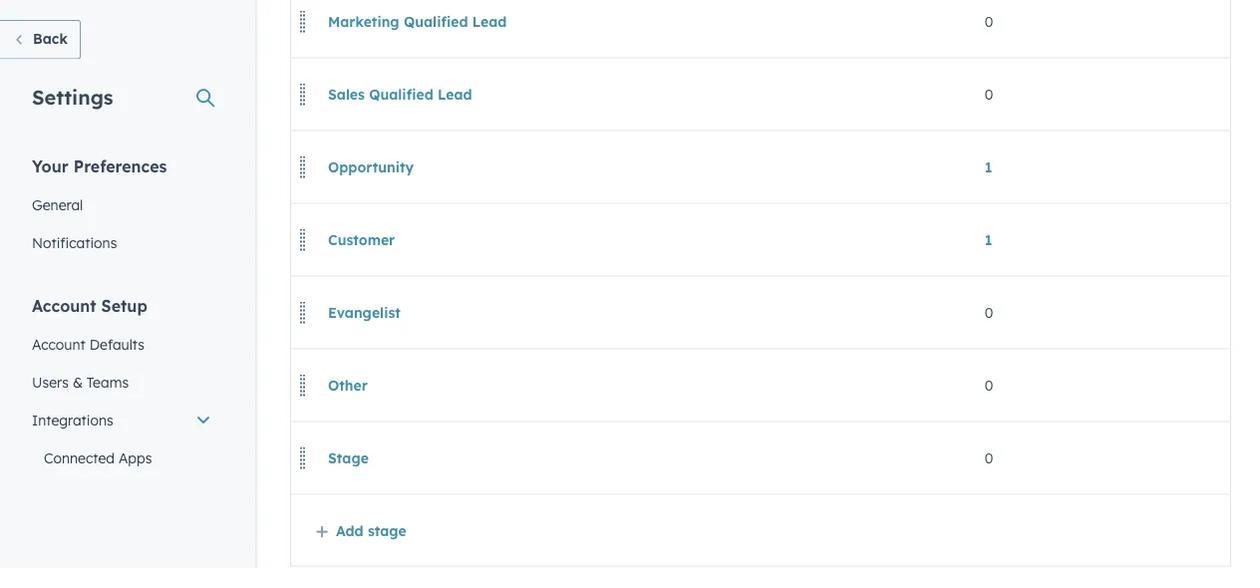 Task type: vqa. For each thing, say whether or not it's contained in the screenshot.
Connected Apps at the bottom
yes



Task type: locate. For each thing, give the bounding box(es) containing it.
2 account from the top
[[32, 336, 86, 353]]

add stage
[[336, 523, 407, 541]]

4 0 from the top
[[985, 377, 994, 395]]

users & teams
[[32, 374, 129, 391]]

add
[[336, 523, 364, 541]]

notifications link
[[20, 224, 223, 262]]

1 vertical spatial 1
[[985, 232, 993, 249]]

account setup element
[[20, 295, 223, 569]]

0
[[985, 13, 994, 31], [985, 86, 994, 103], [985, 304, 994, 322], [985, 377, 994, 395], [985, 450, 994, 468]]

other
[[328, 377, 368, 395]]

account defaults link
[[20, 326, 223, 364]]

marketing qualified lead
[[328, 13, 507, 30]]

2 0 from the top
[[985, 86, 994, 103]]

account for account defaults
[[32, 336, 86, 353]]

0 vertical spatial account
[[32, 296, 96, 316]]

evangelist
[[328, 304, 401, 322]]

settings
[[32, 84, 113, 109]]

1 1 from the top
[[985, 159, 993, 176]]

users
[[32, 374, 69, 391]]

integrations button
[[20, 402, 223, 439]]

0 vertical spatial 1
[[985, 159, 993, 176]]

2 1 from the top
[[985, 232, 993, 249]]

5 0 from the top
[[985, 450, 994, 468]]

back
[[33, 30, 68, 47]]

qualified right marketing
[[404, 13, 468, 30]]

3 0 from the top
[[985, 304, 994, 322]]

qualified
[[404, 13, 468, 30], [369, 86, 434, 103]]

1 account from the top
[[32, 296, 96, 316]]

1 button
[[985, 159, 993, 176], [985, 232, 993, 249]]

your
[[32, 156, 69, 176]]

apps
[[119, 449, 152, 467]]

0 for sales qualified lead
[[985, 86, 994, 103]]

stage
[[368, 523, 407, 541]]

opportunity button
[[315, 148, 427, 188]]

lead inside marketing qualified lead button
[[473, 13, 507, 30]]

1
[[985, 159, 993, 176], [985, 232, 993, 249]]

&
[[73, 374, 83, 391]]

account up users
[[32, 336, 86, 353]]

account defaults
[[32, 336, 145, 353]]

lead
[[473, 13, 507, 30], [438, 86, 472, 103]]

0 for marketing qualified lead
[[985, 13, 994, 31]]

0 vertical spatial 1 button
[[985, 159, 993, 176]]

1 vertical spatial lead
[[438, 86, 472, 103]]

1 vertical spatial account
[[32, 336, 86, 353]]

qualified inside marketing qualified lead button
[[404, 13, 468, 30]]

1 vertical spatial 1 button
[[985, 232, 993, 249]]

1 vertical spatial qualified
[[369, 86, 434, 103]]

qualified for sales
[[369, 86, 434, 103]]

qualified right 'sales'
[[369, 86, 434, 103]]

account
[[32, 296, 96, 316], [32, 336, 86, 353]]

1 button for opportunity
[[985, 159, 993, 176]]

1 1 button from the top
[[985, 159, 993, 176]]

your preferences
[[32, 156, 167, 176]]

notifications
[[32, 234, 117, 251]]

1 for opportunity
[[985, 159, 993, 176]]

sales
[[328, 86, 365, 103]]

0 vertical spatial qualified
[[404, 13, 468, 30]]

1 0 from the top
[[985, 13, 994, 31]]

connected apps link
[[20, 439, 223, 477]]

lead inside sales qualified lead button
[[438, 86, 472, 103]]

0 for evangelist
[[985, 304, 994, 322]]

0 vertical spatial lead
[[473, 13, 507, 30]]

2 1 button from the top
[[985, 232, 993, 249]]

account up account defaults
[[32, 296, 96, 316]]

integrations
[[32, 412, 113, 429]]

qualified inside sales qualified lead button
[[369, 86, 434, 103]]

add stage button
[[315, 523, 407, 541]]



Task type: describe. For each thing, give the bounding box(es) containing it.
connected
[[44, 449, 115, 467]]

evangelist button
[[315, 293, 414, 333]]

lead for sales qualified lead
[[438, 86, 472, 103]]

0 for other
[[985, 377, 994, 395]]

qualified for marketing
[[404, 13, 468, 30]]

customer button
[[315, 220, 408, 260]]

general
[[32, 196, 83, 213]]

customer
[[328, 231, 395, 249]]

stage button
[[315, 439, 382, 479]]

users & teams link
[[20, 364, 223, 402]]

marketing qualified lead button
[[315, 2, 520, 42]]

lead for marketing qualified lead
[[473, 13, 507, 30]]

teams
[[87, 374, 129, 391]]

back link
[[0, 20, 81, 59]]

sales qualified lead button
[[315, 75, 485, 115]]

other button
[[315, 366, 381, 406]]

connected apps
[[44, 449, 152, 467]]

general link
[[20, 186, 223, 224]]

marketing
[[328, 13, 400, 30]]

sales qualified lead
[[328, 86, 472, 103]]

1 for customer
[[985, 232, 993, 249]]

1 button for customer
[[985, 232, 993, 249]]

setup
[[101, 296, 147, 316]]

your preferences element
[[20, 155, 223, 262]]

0 for stage
[[985, 450, 994, 468]]

stage
[[328, 450, 369, 467]]

defaults
[[89, 336, 145, 353]]

preferences
[[74, 156, 167, 176]]

opportunity
[[328, 159, 414, 176]]

account setup
[[32, 296, 147, 316]]

account for account setup
[[32, 296, 96, 316]]



